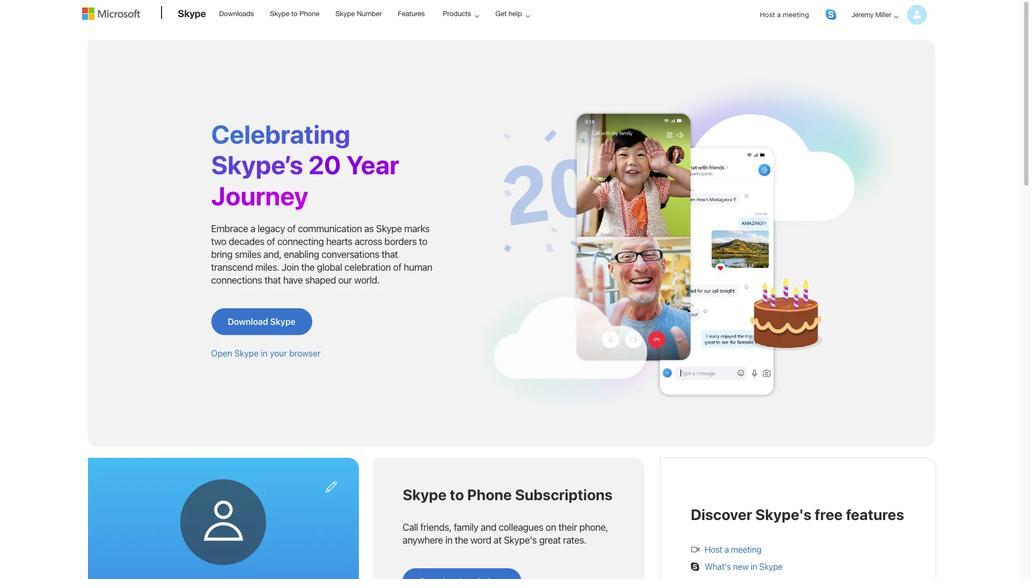 Task type: locate. For each thing, give the bounding box(es) containing it.
in left your
[[261, 349, 268, 358]]

skype up borders
[[376, 223, 402, 234]]

miles.
[[255, 262, 279, 273]]

0 horizontal spatial the
[[301, 262, 315, 273]]

a up decades
[[250, 223, 255, 234]]

in right new
[[751, 562, 757, 572]]

the inside call friends, family and colleagues on their phone, anywhere in the word at skype's great rates.
[[455, 535, 468, 546]]

 
[[199, 481, 338, 547]]

shaped
[[305, 274, 336, 286]]

host a meeting link up  what's new in skype at bottom
[[705, 545, 761, 555]]

human
[[404, 262, 432, 273]]

connections
[[211, 274, 262, 286]]

2 horizontal spatial a
[[777, 10, 781, 19]]

0 vertical spatial host
[[760, 10, 775, 19]]

the
[[301, 262, 315, 273], [455, 535, 468, 546]]

rates.
[[563, 535, 586, 546]]

friends,
[[420, 522, 452, 533]]

features link
[[393, 1, 430, 26]]

host a meeting link left  "link"
[[751, 1, 818, 29]]

0 horizontal spatial host
[[705, 545, 722, 555]]

1 horizontal spatial of
[[287, 223, 296, 234]]

call friends, family and colleagues on their phone, anywhere in the word at skype's great rates.
[[403, 522, 608, 546]]

connecting
[[277, 236, 324, 247]]

host a meeting
[[760, 10, 809, 19]]

the down "family"
[[455, 535, 468, 546]]

in down friends,
[[445, 535, 452, 546]]

meeting left  "link"
[[783, 10, 809, 19]]

skype right new
[[759, 562, 783, 572]]

0 vertical spatial in
[[261, 349, 268, 358]]

to for skype to phone subscriptions
[[450, 486, 464, 504]]

avatar image
[[907, 5, 927, 25]]

celebrating skype's 20 year journey
[[211, 119, 399, 211]]

bring
[[211, 249, 232, 260]]

that down miles.
[[264, 274, 281, 286]]

a inside menu bar
[[777, 10, 781, 19]]

family
[[454, 522, 478, 533]]

2 horizontal spatial to
[[450, 486, 464, 504]]

skype
[[178, 8, 206, 19], [270, 10, 289, 18], [335, 10, 355, 18], [376, 223, 402, 234], [270, 317, 296, 326], [234, 349, 259, 358], [403, 486, 447, 504], [759, 562, 783, 572]]

in inside call friends, family and colleagues on their phone, anywhere in the word at skype's great rates.
[[445, 535, 452, 546]]

skype left downloads link on the top of the page
[[178, 8, 206, 19]]

1 horizontal spatial a
[[724, 545, 729, 555]]

miller
[[875, 10, 891, 19]]

skype's left free
[[755, 506, 811, 524]]

1 vertical spatial phone
[[467, 486, 512, 504]]

phone
[[299, 10, 319, 18], [467, 486, 512, 504]]

the down enabling
[[301, 262, 315, 273]]

our
[[338, 274, 352, 286]]

host inside discover skype's free features region
[[705, 545, 722, 555]]

1 vertical spatial the
[[455, 535, 468, 546]]

skype to phone subscriptions
[[403, 486, 613, 504]]

a inside embrace a legacy of communication as skype marks two decades of connecting hearts across borders to bring smiles and, enabling conversations that transcend miles. join the global celebration of human connections that have shaped our world.
[[250, 223, 255, 234]]

1 vertical spatial that
[[264, 274, 281, 286]]

0 vertical spatial that
[[382, 249, 398, 260]]

the inside embrace a legacy of communication as skype marks two decades of connecting hearts across borders to bring smiles and, enabling conversations that transcend miles. join the global celebration of human connections that have shaped our world.
[[301, 262, 315, 273]]

marks
[[404, 223, 430, 234]]

global
[[317, 262, 342, 273]]

skype up friends,
[[403, 486, 447, 504]]

and,
[[263, 249, 281, 260]]

in inside discover skype's free features region
[[751, 562, 757, 572]]

a left  "link"
[[777, 10, 781, 19]]

skype's down "colleagues"
[[504, 535, 537, 546]]

skype's inside discover skype's free features region
[[755, 506, 811, 524]]

0 horizontal spatial meeting
[[731, 545, 761, 555]]

embrace
[[211, 223, 248, 234]]

communication
[[298, 223, 362, 234]]

that
[[382, 249, 398, 260], [264, 274, 281, 286]]

1 horizontal spatial to
[[419, 236, 427, 247]]

skype's
[[755, 506, 811, 524], [504, 535, 537, 546]]

1 vertical spatial to
[[419, 236, 427, 247]]

0 horizontal spatial to
[[291, 10, 298, 18]]

phone for skype to phone subscriptions
[[467, 486, 512, 504]]

0 vertical spatial to
[[291, 10, 298, 18]]

2 vertical spatial in
[[751, 562, 757, 572]]

2 vertical spatial of
[[393, 262, 401, 273]]

downloads link
[[214, 1, 259, 26]]

1 horizontal spatial in
[[445, 535, 452, 546]]

0 horizontal spatial a
[[250, 223, 255, 234]]

to
[[291, 10, 298, 18], [419, 236, 427, 247], [450, 486, 464, 504]]

menu bar
[[82, 1, 940, 57]]

1 vertical spatial host
[[705, 545, 722, 555]]

skype's inside call friends, family and colleagues on their phone, anywhere in the word at skype's great rates.
[[504, 535, 537, 546]]

get
[[495, 10, 507, 18]]

1 horizontal spatial phone
[[467, 486, 512, 504]]

of left the human
[[393, 262, 401, 273]]

2 horizontal spatial in
[[751, 562, 757, 572]]

get help button
[[486, 1, 539, 27]]

0 horizontal spatial of
[[267, 236, 275, 247]]

join
[[282, 262, 299, 273]]

0 vertical spatial the
[[301, 262, 315, 273]]


[[691, 546, 699, 554]]

0 vertical spatial host a meeting link
[[751, 1, 818, 29]]

download skype link
[[211, 308, 312, 335]]

1 horizontal spatial host
[[760, 10, 775, 19]]

2 vertical spatial to
[[450, 486, 464, 504]]

phone left skype number
[[299, 10, 319, 18]]

2 vertical spatial a
[[724, 545, 729, 555]]

1 vertical spatial a
[[250, 223, 255, 234]]

0 horizontal spatial skype's
[[504, 535, 537, 546]]

on
[[546, 522, 556, 533]]

browser
[[289, 349, 321, 358]]

1 horizontal spatial the
[[455, 535, 468, 546]]

to for skype to phone
[[291, 10, 298, 18]]

open
[[211, 349, 232, 358]]

get help
[[495, 10, 522, 18]]

in
[[261, 349, 268, 358], [445, 535, 452, 546], [751, 562, 757, 572]]

a up what's
[[724, 545, 729, 555]]

skype right open
[[234, 349, 259, 358]]

their
[[558, 522, 577, 533]]

0 horizontal spatial that
[[264, 274, 281, 286]]

to inside skype to phone link
[[291, 10, 298, 18]]

of up connecting
[[287, 223, 296, 234]]

a for embrace
[[250, 223, 255, 234]]

at
[[494, 535, 502, 546]]

a
[[777, 10, 781, 19], [250, 223, 255, 234], [724, 545, 729, 555]]

anywhere
[[403, 535, 443, 546]]

skype to phone
[[270, 10, 319, 18]]

of down the legacy
[[267, 236, 275, 247]]

1 horizontal spatial skype's
[[755, 506, 811, 524]]

0 horizontal spatial in
[[261, 349, 268, 358]]

and
[[481, 522, 496, 533]]

0 vertical spatial skype's
[[755, 506, 811, 524]]

as
[[364, 223, 374, 234]]

great video calling with skype image
[[469, 72, 903, 415]]

meeting up what's new in skype link
[[731, 545, 761, 555]]

skype number link
[[331, 1, 387, 26]]

that down borders
[[382, 249, 398, 260]]

2 horizontal spatial of
[[393, 262, 401, 273]]

features
[[846, 506, 904, 524]]

meeting
[[783, 10, 809, 19], [731, 545, 761, 555]]

colleagues
[[499, 522, 543, 533]]

1 vertical spatial meeting
[[731, 545, 761, 555]]

0 vertical spatial phone
[[299, 10, 319, 18]]

host inside host a meeting link
[[760, 10, 775, 19]]

0 vertical spatial meeting
[[783, 10, 809, 19]]

0 vertical spatial a
[[777, 10, 781, 19]]

phone up and
[[467, 486, 512, 504]]

call
[[403, 522, 418, 533]]

1 vertical spatial skype's
[[504, 535, 537, 546]]

number
[[357, 10, 382, 18]]

host
[[760, 10, 775, 19], [705, 545, 722, 555]]

phone for skype to phone
[[299, 10, 319, 18]]

0 horizontal spatial phone
[[299, 10, 319, 18]]

1 vertical spatial in
[[445, 535, 452, 546]]


[[325, 481, 338, 494]]

1 horizontal spatial meeting
[[783, 10, 809, 19]]

arrow down image
[[890, 10, 903, 23]]



Task type: describe. For each thing, give the bounding box(es) containing it.
1 horizontal spatial that
[[382, 249, 398, 260]]

discover skype's free features
[[691, 506, 904, 524]]

20
[[308, 150, 341, 180]]

borders
[[384, 236, 417, 247]]

skype left number
[[335, 10, 355, 18]]

meeting inside discover skype's free features region
[[731, 545, 761, 555]]

open skype in your browser
[[211, 349, 321, 358]]


[[691, 563, 699, 571]]

skype link
[[172, 1, 211, 30]]

celebrating
[[211, 119, 350, 149]]

jeremy miller link
[[843, 1, 927, 29]]


[[199, 498, 248, 547]]

to inside embrace a legacy of communication as skype marks two decades of connecting hearts across borders to bring smiles and, enabling conversations that transcend miles. join the global celebration of human connections that have shaped our world.
[[419, 236, 427, 247]]

what's
[[705, 562, 731, 572]]

downloads
[[219, 10, 254, 18]]

your
[[270, 349, 287, 358]]

1 vertical spatial host a meeting link
[[705, 545, 761, 555]]

products
[[443, 10, 471, 18]]

skype inside embrace a legacy of communication as skype marks two decades of connecting hearts across borders to bring smiles and, enabling conversations that transcend miles. join the global celebration of human connections that have shaped our world.
[[376, 223, 402, 234]]

skype to phone link
[[265, 1, 324, 26]]

world.
[[354, 274, 380, 286]]

enabling
[[284, 249, 319, 260]]

discover
[[691, 506, 752, 524]]

legacy
[[258, 223, 285, 234]]

great
[[539, 535, 561, 546]]

skype inside region
[[759, 562, 783, 572]]

1 vertical spatial of
[[267, 236, 275, 247]]

transcend
[[211, 262, 253, 273]]

subscriptions
[[515, 486, 613, 504]]

have
[[283, 274, 303, 286]]

hearts
[[326, 236, 352, 247]]

skype's
[[211, 150, 303, 180]]

smiles
[[235, 249, 261, 260]]

download skype
[[228, 317, 296, 326]]

decades
[[229, 236, 264, 247]]

open skype in your browser link
[[211, 349, 321, 358]]

a for host
[[777, 10, 781, 19]]

embrace a legacy of communication as skype marks two decades of connecting hearts across borders to bring smiles and, enabling conversations that transcend miles. join the global celebration of human connections that have shaped our world.
[[211, 223, 432, 286]]

jeremy miller
[[851, 10, 891, 19]]

year
[[346, 150, 399, 180]]

skype number
[[335, 10, 382, 18]]

across
[[355, 236, 382, 247]]

skype up your
[[270, 317, 296, 326]]

menu bar containing host a meeting
[[82, 1, 940, 57]]

a inside region
[[724, 545, 729, 555]]

help
[[509, 10, 522, 18]]

free
[[815, 506, 843, 524]]

products button
[[434, 1, 488, 27]]

download
[[228, 317, 268, 326]]

new
[[733, 562, 749, 572]]

two
[[211, 236, 226, 247]]

what's new in skype link
[[705, 562, 783, 572]]

 link
[[319, 475, 343, 499]]

features
[[398, 10, 425, 18]]

skype right downloads
[[270, 10, 289, 18]]

0 vertical spatial of
[[287, 223, 296, 234]]

word
[[470, 535, 491, 546]]

 what's new in skype
[[691, 562, 783, 572]]

 host a meeting
[[691, 545, 761, 555]]

conversations
[[321, 249, 379, 260]]

 link
[[826, 9, 836, 20]]

jeremy
[[851, 10, 874, 19]]

discover skype's free features region
[[683, 480, 914, 579]]

phone,
[[579, 522, 608, 533]]

celebration
[[344, 262, 391, 273]]

journey
[[211, 181, 308, 211]]

microsoft image
[[82, 8, 140, 20]]



Task type: vqa. For each thing, say whether or not it's contained in the screenshot.
Products dropdown button
yes



